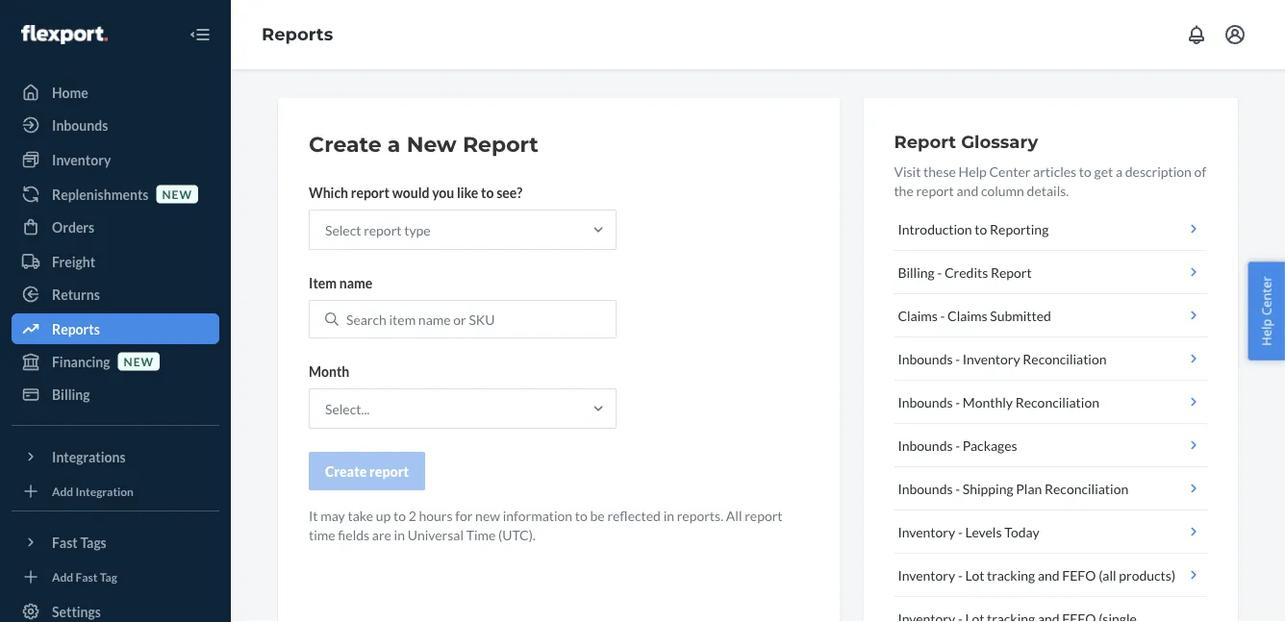 Task type: vqa. For each thing, say whether or not it's contained in the screenshot.
the leftmost "in"
yes



Task type: describe. For each thing, give the bounding box(es) containing it.
item name
[[309, 275, 373, 291]]

replenishments
[[52, 186, 149, 203]]

fast tags
[[52, 535, 107, 551]]

financing
[[52, 354, 110, 370]]

inbounds link
[[12, 110, 219, 141]]

all
[[726, 508, 743, 524]]

inbounds - inventory reconciliation button
[[894, 338, 1208, 381]]

it may take up to 2 hours for new information to be reflected in reports. all report time fields are in universal time (utc).
[[309, 508, 783, 543]]

reconciliation inside button
[[1045, 481, 1129, 497]]

the
[[894, 182, 914, 199]]

report inside it may take up to 2 hours for new information to be reflected in reports. all report time fields are in universal time (utc).
[[745, 508, 783, 524]]

orders
[[52, 219, 95, 235]]

fast tags button
[[12, 527, 219, 558]]

select...
[[325, 401, 370, 417]]

claims - claims submitted
[[898, 307, 1052, 324]]

integrations
[[52, 449, 126, 465]]

credits
[[945, 264, 989, 281]]

monthly
[[963, 394, 1013, 410]]

0 vertical spatial a
[[388, 131, 401, 157]]

tracking
[[988, 567, 1036, 584]]

reports.
[[677, 508, 724, 524]]

products)
[[1120, 567, 1176, 584]]

are
[[372, 527, 392, 543]]

a inside 'visit these help center articles to get a description of the report and column details.'
[[1116, 163, 1123, 179]]

inbounds - packages button
[[894, 424, 1208, 468]]

would
[[392, 184, 430, 201]]

fields
[[338, 527, 370, 543]]

introduction to reporting button
[[894, 208, 1208, 251]]

submitted
[[991, 307, 1052, 324]]

visit
[[894, 163, 921, 179]]

introduction to reporting
[[898, 221, 1049, 237]]

sku
[[469, 311, 495, 328]]

inbounds - inventory reconciliation
[[898, 351, 1107, 367]]

to left 2
[[394, 508, 406, 524]]

close navigation image
[[189, 23, 212, 46]]

like
[[457, 184, 479, 201]]

report for which report would you like to see?
[[351, 184, 390, 201]]

create report button
[[309, 452, 425, 491]]

month
[[309, 363, 350, 380]]

open account menu image
[[1224, 23, 1247, 46]]

new for replenishments
[[162, 187, 192, 201]]

reconciliation for inbounds - inventory reconciliation
[[1023, 351, 1107, 367]]

report for create a new report
[[463, 131, 539, 157]]

these
[[924, 163, 957, 179]]

inbounds - monthly reconciliation
[[898, 394, 1100, 410]]

see?
[[497, 184, 523, 201]]

may
[[321, 508, 345, 524]]

search item name or sku
[[346, 311, 495, 328]]

- for lot
[[958, 567, 963, 584]]

add fast tag
[[52, 570, 117, 584]]

2
[[409, 508, 417, 524]]

center inside help center button
[[1258, 276, 1276, 316]]

packages
[[963, 437, 1018, 454]]

0 horizontal spatial in
[[394, 527, 405, 543]]

report for billing - credits report
[[991, 264, 1032, 281]]

inventory - lot tracking and fefo (all products)
[[898, 567, 1176, 584]]

freight link
[[12, 246, 219, 277]]

orders link
[[12, 212, 219, 243]]

report glossary
[[894, 131, 1039, 152]]

returns
[[52, 286, 100, 303]]

new inside it may take up to 2 hours for new information to be reflected in reports. all report time fields are in universal time (utc).
[[476, 508, 500, 524]]

new
[[407, 131, 457, 157]]

which report would you like to see?
[[309, 184, 523, 201]]

help inside help center button
[[1258, 319, 1276, 346]]

reporting
[[990, 221, 1049, 237]]

column
[[982, 182, 1025, 199]]

to inside button
[[975, 221, 988, 237]]

details.
[[1027, 182, 1070, 199]]

- for levels
[[958, 524, 963, 540]]

inventory for inventory
[[52, 152, 111, 168]]

tags
[[80, 535, 107, 551]]

inbounds for inbounds - shipping plan reconciliation
[[898, 481, 953, 497]]

home
[[52, 84, 88, 101]]

hours
[[419, 508, 453, 524]]

0 horizontal spatial reports link
[[12, 314, 219, 345]]

to left be
[[575, 508, 588, 524]]

2 claims from the left
[[948, 307, 988, 324]]

item
[[389, 311, 416, 328]]

select report type
[[325, 222, 431, 238]]

0 vertical spatial reports link
[[262, 24, 333, 45]]

be
[[590, 508, 605, 524]]

0 horizontal spatial name
[[340, 275, 373, 291]]

claims - claims submitted button
[[894, 295, 1208, 338]]

help center button
[[1249, 262, 1286, 361]]

and inside button
[[1038, 567, 1060, 584]]

of
[[1195, 163, 1207, 179]]

add for add fast tag
[[52, 570, 73, 584]]

integration
[[76, 485, 134, 498]]

fefo
[[1063, 567, 1097, 584]]

1 horizontal spatial reports
[[262, 24, 333, 45]]



Task type: locate. For each thing, give the bounding box(es) containing it.
0 vertical spatial fast
[[52, 535, 78, 551]]

claims
[[898, 307, 938, 324], [948, 307, 988, 324]]

inventory left "lot"
[[898, 567, 956, 584]]

time
[[466, 527, 496, 543]]

inventory - levels today
[[898, 524, 1040, 540]]

reports
[[262, 24, 333, 45], [52, 321, 100, 337]]

to right like
[[481, 184, 494, 201]]

1 horizontal spatial report
[[894, 131, 957, 152]]

- inside button
[[956, 481, 961, 497]]

inventory inside "button"
[[963, 351, 1021, 367]]

to left reporting
[[975, 221, 988, 237]]

a left "new"
[[388, 131, 401, 157]]

0 vertical spatial help
[[959, 163, 987, 179]]

report for select report type
[[364, 222, 402, 238]]

- left 'credits'
[[938, 264, 943, 281]]

fast
[[52, 535, 78, 551], [76, 570, 98, 584]]

0 vertical spatial in
[[664, 508, 675, 524]]

1 horizontal spatial billing
[[898, 264, 935, 281]]

billing - credits report
[[898, 264, 1032, 281]]

today
[[1005, 524, 1040, 540]]

settings
[[52, 604, 101, 620]]

new up billing link
[[124, 355, 154, 369]]

get
[[1095, 163, 1114, 179]]

description
[[1126, 163, 1192, 179]]

to
[[1080, 163, 1092, 179], [481, 184, 494, 201], [975, 221, 988, 237], [394, 508, 406, 524], [575, 508, 588, 524]]

2 vertical spatial reconciliation
[[1045, 481, 1129, 497]]

up
[[376, 508, 391, 524]]

report
[[917, 182, 955, 199], [351, 184, 390, 201], [364, 222, 402, 238], [370, 463, 409, 480], [745, 508, 783, 524]]

add integration
[[52, 485, 134, 498]]

a
[[388, 131, 401, 157], [1116, 163, 1123, 179]]

home link
[[12, 77, 219, 108]]

search
[[346, 311, 387, 328]]

inbounds left packages
[[898, 437, 953, 454]]

freight
[[52, 254, 95, 270]]

1 vertical spatial name
[[419, 311, 451, 328]]

1 vertical spatial center
[[1258, 276, 1276, 316]]

inventory link
[[12, 144, 219, 175]]

inbounds down home
[[52, 117, 108, 133]]

1 vertical spatial in
[[394, 527, 405, 543]]

1 horizontal spatial name
[[419, 311, 451, 328]]

1 vertical spatial create
[[325, 463, 367, 480]]

search image
[[325, 313, 339, 326]]

- left "lot"
[[958, 567, 963, 584]]

0 vertical spatial name
[[340, 275, 373, 291]]

inbounds for inbounds - monthly reconciliation
[[898, 394, 953, 410]]

2 vertical spatial new
[[476, 508, 500, 524]]

0 vertical spatial and
[[957, 182, 979, 199]]

report up up
[[370, 463, 409, 480]]

- left levels
[[958, 524, 963, 540]]

universal
[[408, 527, 464, 543]]

create report
[[325, 463, 409, 480]]

inventory - lot tracking and fefo (all products) button
[[894, 554, 1208, 598]]

to left get
[[1080, 163, 1092, 179]]

1 horizontal spatial reports link
[[262, 24, 333, 45]]

take
[[348, 508, 373, 524]]

- left monthly
[[956, 394, 961, 410]]

claims down billing - credits report at right top
[[898, 307, 938, 324]]

fast left tag
[[76, 570, 98, 584]]

0 horizontal spatial claims
[[898, 307, 938, 324]]

inventory left levels
[[898, 524, 956, 540]]

inbounds for inbounds - inventory reconciliation
[[898, 351, 953, 367]]

report up the these
[[894, 131, 957, 152]]

inbounds
[[52, 117, 108, 133], [898, 351, 953, 367], [898, 394, 953, 410], [898, 437, 953, 454], [898, 481, 953, 497]]

1 vertical spatial and
[[1038, 567, 1060, 584]]

inbounds down claims - claims submitted
[[898, 351, 953, 367]]

inventory for inventory - lot tracking and fefo (all products)
[[898, 567, 956, 584]]

add up settings
[[52, 570, 73, 584]]

add for add integration
[[52, 485, 73, 498]]

reconciliation for inbounds - monthly reconciliation
[[1016, 394, 1100, 410]]

report down the these
[[917, 182, 955, 199]]

inbounds - packages
[[898, 437, 1018, 454]]

- left packages
[[956, 437, 961, 454]]

1 horizontal spatial center
[[1258, 276, 1276, 316]]

report inside 'visit these help center articles to get a description of the report and column details.'
[[917, 182, 955, 199]]

billing
[[898, 264, 935, 281], [52, 386, 90, 403]]

- for inventory
[[956, 351, 961, 367]]

inbounds down inbounds - packages
[[898, 481, 953, 497]]

and inside 'visit these help center articles to get a description of the report and column details.'
[[957, 182, 979, 199]]

0 horizontal spatial a
[[388, 131, 401, 157]]

1 horizontal spatial new
[[162, 187, 192, 201]]

add integration link
[[12, 480, 219, 503]]

2 horizontal spatial report
[[991, 264, 1032, 281]]

a right get
[[1116, 163, 1123, 179]]

- for credits
[[938, 264, 943, 281]]

settings link
[[12, 597, 219, 623]]

inbounds for inbounds
[[52, 117, 108, 133]]

create up which
[[309, 131, 382, 157]]

- for shipping
[[956, 481, 961, 497]]

0 horizontal spatial billing
[[52, 386, 90, 403]]

inbounds - shipping plan reconciliation button
[[894, 468, 1208, 511]]

billing link
[[12, 379, 219, 410]]

in right are
[[394, 527, 405, 543]]

new up time
[[476, 508, 500, 524]]

inventory up monthly
[[963, 351, 1021, 367]]

add fast tag link
[[12, 566, 219, 589]]

reconciliation down claims - claims submitted button
[[1023, 351, 1107, 367]]

1 horizontal spatial and
[[1038, 567, 1060, 584]]

lot
[[966, 567, 985, 584]]

report for create report
[[370, 463, 409, 480]]

- for monthly
[[956, 394, 961, 410]]

billing down financing
[[52, 386, 90, 403]]

select
[[325, 222, 361, 238]]

to inside 'visit these help center articles to get a description of the report and column details.'
[[1080, 163, 1092, 179]]

or
[[454, 311, 466, 328]]

1 claims from the left
[[898, 307, 938, 324]]

inbounds - monthly reconciliation button
[[894, 381, 1208, 424]]

add inside add integration link
[[52, 485, 73, 498]]

add left integration
[[52, 485, 73, 498]]

add
[[52, 485, 73, 498], [52, 570, 73, 584]]

create inside button
[[325, 463, 367, 480]]

1 vertical spatial a
[[1116, 163, 1123, 179]]

tag
[[100, 570, 117, 584]]

returns link
[[12, 279, 219, 310]]

levels
[[966, 524, 1002, 540]]

inbounds inside button
[[898, 481, 953, 497]]

create a new report
[[309, 131, 539, 157]]

1 vertical spatial help
[[1258, 319, 1276, 346]]

billing - credits report button
[[894, 251, 1208, 295]]

0 horizontal spatial and
[[957, 182, 979, 199]]

0 horizontal spatial center
[[990, 163, 1031, 179]]

and left fefo
[[1038, 567, 1060, 584]]

name right the item in the top of the page
[[340, 275, 373, 291]]

add inside add fast tag link
[[52, 570, 73, 584]]

reflected
[[608, 508, 661, 524]]

and left the column
[[957, 182, 979, 199]]

create for create report
[[325, 463, 367, 480]]

new
[[162, 187, 192, 201], [124, 355, 154, 369], [476, 508, 500, 524]]

introduction
[[898, 221, 973, 237]]

0 vertical spatial add
[[52, 485, 73, 498]]

0 vertical spatial reconciliation
[[1023, 351, 1107, 367]]

report up see?
[[463, 131, 539, 157]]

report up select report type
[[351, 184, 390, 201]]

inventory for inventory - levels today
[[898, 524, 956, 540]]

1 vertical spatial billing
[[52, 386, 90, 403]]

inbounds - shipping plan reconciliation
[[898, 481, 1129, 497]]

you
[[432, 184, 455, 201]]

inbounds up inbounds - packages
[[898, 394, 953, 410]]

name left or
[[419, 311, 451, 328]]

1 vertical spatial add
[[52, 570, 73, 584]]

shipping
[[963, 481, 1014, 497]]

1 vertical spatial reports link
[[12, 314, 219, 345]]

0 vertical spatial reports
[[262, 24, 333, 45]]

time
[[309, 527, 336, 543]]

create up 'may'
[[325, 463, 367, 480]]

0 horizontal spatial report
[[463, 131, 539, 157]]

2 add from the top
[[52, 570, 73, 584]]

articles
[[1034, 163, 1077, 179]]

billing for billing
[[52, 386, 90, 403]]

flexport logo image
[[21, 25, 108, 44]]

report right all
[[745, 508, 783, 524]]

report inside button
[[991, 264, 1032, 281]]

1 add from the top
[[52, 485, 73, 498]]

reconciliation down inbounds - packages button
[[1045, 481, 1129, 497]]

- inside "button"
[[956, 351, 961, 367]]

-
[[938, 264, 943, 281], [941, 307, 945, 324], [956, 351, 961, 367], [956, 394, 961, 410], [956, 437, 961, 454], [956, 481, 961, 497], [958, 524, 963, 540], [958, 567, 963, 584]]

inbounds for inbounds - packages
[[898, 437, 953, 454]]

billing inside billing link
[[52, 386, 90, 403]]

billing for billing - credits report
[[898, 264, 935, 281]]

- down billing - credits report at right top
[[941, 307, 945, 324]]

1 horizontal spatial claims
[[948, 307, 988, 324]]

plan
[[1017, 481, 1043, 497]]

help center
[[1258, 276, 1276, 346]]

new up the orders link
[[162, 187, 192, 201]]

center inside 'visit these help center articles to get a description of the report and column details.'
[[990, 163, 1031, 179]]

inbounds inside "button"
[[898, 351, 953, 367]]

report
[[894, 131, 957, 152], [463, 131, 539, 157], [991, 264, 1032, 281]]

item
[[309, 275, 337, 291]]

report down reporting
[[991, 264, 1032, 281]]

1 vertical spatial fast
[[76, 570, 98, 584]]

1 vertical spatial new
[[124, 355, 154, 369]]

center
[[990, 163, 1031, 179], [1258, 276, 1276, 316]]

it
[[309, 508, 318, 524]]

reconciliation down inbounds - inventory reconciliation "button"
[[1016, 394, 1100, 410]]

open notifications image
[[1186, 23, 1209, 46]]

help inside 'visit these help center articles to get a description of the report and column details.'
[[959, 163, 987, 179]]

in left the reports.
[[664, 508, 675, 524]]

report left "type"
[[364, 222, 402, 238]]

information
[[503, 508, 573, 524]]

new for financing
[[124, 355, 154, 369]]

claims down 'credits'
[[948, 307, 988, 324]]

for
[[455, 508, 473, 524]]

fast inside dropdown button
[[52, 535, 78, 551]]

- left shipping
[[956, 481, 961, 497]]

help
[[959, 163, 987, 179], [1258, 319, 1276, 346]]

fast left tags
[[52, 535, 78, 551]]

0 horizontal spatial help
[[959, 163, 987, 179]]

1 horizontal spatial help
[[1258, 319, 1276, 346]]

create for create a new report
[[309, 131, 382, 157]]

1 horizontal spatial in
[[664, 508, 675, 524]]

visit these help center articles to get a description of the report and column details.
[[894, 163, 1207, 199]]

0 horizontal spatial new
[[124, 355, 154, 369]]

1 horizontal spatial a
[[1116, 163, 1123, 179]]

2 horizontal spatial new
[[476, 508, 500, 524]]

(utc).
[[499, 527, 536, 543]]

0 vertical spatial new
[[162, 187, 192, 201]]

1 vertical spatial reconciliation
[[1016, 394, 1100, 410]]

report inside button
[[370, 463, 409, 480]]

billing inside billing - credits report button
[[898, 264, 935, 281]]

billing down "introduction"
[[898, 264, 935, 281]]

1 vertical spatial reports
[[52, 321, 100, 337]]

glossary
[[962, 131, 1039, 152]]

0 vertical spatial billing
[[898, 264, 935, 281]]

- for packages
[[956, 437, 961, 454]]

0 vertical spatial center
[[990, 163, 1031, 179]]

inventory - levels today button
[[894, 511, 1208, 554]]

reports link
[[262, 24, 333, 45], [12, 314, 219, 345]]

reconciliation inside "button"
[[1023, 351, 1107, 367]]

0 vertical spatial create
[[309, 131, 382, 157]]

- for claims
[[941, 307, 945, 324]]

- down claims - claims submitted
[[956, 351, 961, 367]]

inventory up replenishments
[[52, 152, 111, 168]]

reconciliation inside button
[[1016, 394, 1100, 410]]

0 horizontal spatial reports
[[52, 321, 100, 337]]



